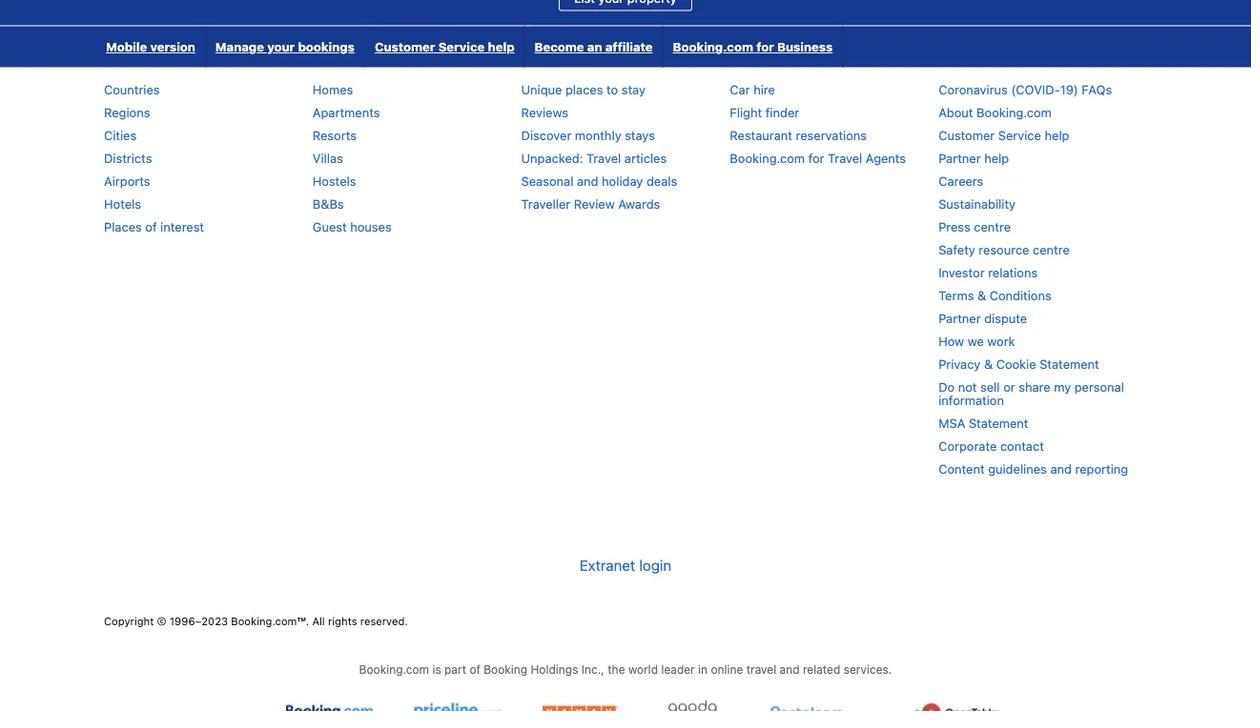 Task type: locate. For each thing, give the bounding box(es) containing it.
manage your bookings link
[[206, 27, 364, 68]]

customer right the bookings
[[375, 40, 435, 54]]

1 vertical spatial for
[[808, 151, 824, 165]]

0 vertical spatial customer service help link
[[365, 27, 524, 68]]

stays
[[625, 128, 655, 142]]

1 horizontal spatial customer
[[939, 128, 995, 142]]

1 vertical spatial and
[[1050, 462, 1072, 476]]

1 travel from the left
[[587, 151, 621, 165]]

content guidelines and reporting link
[[939, 462, 1128, 476]]

1 horizontal spatial travel
[[828, 151, 862, 165]]

cities link
[[104, 128, 137, 142]]

stay
[[622, 82, 646, 97]]

0 vertical spatial partner
[[939, 151, 981, 165]]

hostels link
[[313, 174, 356, 188]]

0 horizontal spatial of
[[145, 220, 157, 234]]

0 horizontal spatial customer service help link
[[365, 27, 524, 68]]

homes
[[313, 82, 353, 97]]

related
[[803, 664, 841, 677]]

statement up my
[[1040, 357, 1099, 371]]

0 vertical spatial for
[[757, 40, 774, 54]]

for inside car hire flight finder restaurant reservations booking.com for travel agents
[[808, 151, 824, 165]]

1 horizontal spatial service
[[998, 128, 1041, 142]]

travel inside car hire flight finder restaurant reservations booking.com for travel agents
[[828, 151, 862, 165]]

0 vertical spatial customer
[[375, 40, 435, 54]]

hostels
[[313, 174, 356, 188]]

booking.com left the is
[[359, 664, 429, 677]]

holiday
[[602, 174, 643, 188]]

0 horizontal spatial travel
[[587, 151, 621, 165]]

mobile
[[106, 40, 147, 54]]

guest houses link
[[313, 220, 392, 234]]

regions
[[104, 105, 150, 120]]

0 vertical spatial and
[[577, 174, 598, 188]]

19)
[[1060, 82, 1078, 97]]

& up sell
[[984, 357, 993, 371]]

partner down terms
[[939, 311, 981, 326]]

1 vertical spatial of
[[470, 664, 481, 677]]

1 horizontal spatial statement
[[1040, 357, 1099, 371]]

0 vertical spatial of
[[145, 220, 157, 234]]

and left reporting
[[1050, 462, 1072, 476]]

customer up partner help link in the right top of the page
[[939, 128, 995, 142]]

1 horizontal spatial customer service help link
[[939, 128, 1070, 142]]

&
[[978, 288, 986, 303], [984, 357, 993, 371]]

help down about booking.com link
[[984, 151, 1009, 165]]

resorts link
[[313, 128, 357, 142]]

2 vertical spatial help
[[984, 151, 1009, 165]]

work
[[987, 334, 1015, 348]]

copyright © 1996–2023 booking.com™. all rights reserved.
[[104, 615, 408, 628]]

0 vertical spatial statement
[[1040, 357, 1099, 371]]

hire
[[754, 82, 775, 97]]

of
[[145, 220, 157, 234], [470, 664, 481, 677]]

booking.com down coronavirus (covid-19) faqs link
[[977, 105, 1052, 120]]

careers link
[[939, 174, 984, 188]]

1 vertical spatial partner
[[939, 311, 981, 326]]

safety resource centre link
[[939, 243, 1070, 257]]

not
[[958, 380, 977, 394]]

unpacked:
[[521, 151, 583, 165]]

customer service help link for become an affiliate
[[365, 27, 524, 68]]

statement up corporate contact link
[[969, 416, 1029, 430]]

of right "part"
[[470, 664, 481, 677]]

terms & conditions link
[[939, 288, 1052, 303]]

become
[[535, 40, 584, 54]]

reservations
[[796, 128, 867, 142]]

do not sell or share my personal information link
[[939, 380, 1124, 408]]

partner
[[939, 151, 981, 165], [939, 311, 981, 326]]

0 vertical spatial help
[[488, 40, 515, 54]]

car hire flight finder restaurant reservations booking.com for travel agents
[[730, 82, 906, 165]]

centre
[[974, 220, 1011, 234], [1033, 243, 1070, 257]]

services.
[[844, 664, 892, 677]]

0 horizontal spatial customer
[[375, 40, 435, 54]]

travel down reservations
[[828, 151, 862, 165]]

cookie
[[996, 357, 1036, 371]]

about
[[939, 105, 973, 120]]

customer
[[375, 40, 435, 54], [939, 128, 995, 142]]

unique places to stay link
[[521, 82, 646, 97]]

part
[[444, 664, 466, 677]]

1 vertical spatial service
[[998, 128, 1041, 142]]

personal
[[1075, 380, 1124, 394]]

centre up the relations
[[1033, 243, 1070, 257]]

2 vertical spatial and
[[780, 664, 800, 677]]

we
[[968, 334, 984, 348]]

faqs
[[1082, 82, 1112, 97]]

0 vertical spatial service
[[438, 40, 485, 54]]

2 horizontal spatial and
[[1050, 462, 1072, 476]]

rentalcars image
[[767, 701, 871, 711]]

booking.com up car
[[673, 40, 753, 54]]

0 horizontal spatial centre
[[974, 220, 1011, 234]]

for left the business
[[757, 40, 774, 54]]

inc.,
[[582, 664, 605, 677]]

discover monthly stays link
[[521, 128, 655, 142]]

cities
[[104, 128, 137, 142]]

©
[[157, 615, 167, 628]]

seasonal
[[521, 174, 574, 188]]

0 horizontal spatial service
[[438, 40, 485, 54]]

1 vertical spatial customer
[[939, 128, 995, 142]]

travel up the seasonal and holiday deals "link"
[[587, 151, 621, 165]]

copyright
[[104, 615, 154, 628]]

for down reservations
[[808, 151, 824, 165]]

countries regions cities districts airports hotels places of interest
[[104, 82, 204, 234]]

or
[[1003, 380, 1015, 394]]

for
[[757, 40, 774, 54], [808, 151, 824, 165]]

and right "travel"
[[780, 664, 800, 677]]

help down the 19)
[[1045, 128, 1070, 142]]

0 horizontal spatial for
[[757, 40, 774, 54]]

airports link
[[104, 174, 150, 188]]

do
[[939, 380, 955, 394]]

statement
[[1040, 357, 1099, 371], [969, 416, 1029, 430]]

agoda image
[[659, 701, 726, 711]]

traveller
[[521, 197, 571, 211]]

partner up careers
[[939, 151, 981, 165]]

1 horizontal spatial and
[[780, 664, 800, 677]]

b&bs link
[[313, 197, 344, 211]]

booking.com down restaurant
[[730, 151, 805, 165]]

2 horizontal spatial help
[[1045, 128, 1070, 142]]

of right the places
[[145, 220, 157, 234]]

holdings
[[531, 664, 578, 677]]

navigation
[[96, 27, 843, 68]]

careers
[[939, 174, 984, 188]]

2 partner from the top
[[939, 311, 981, 326]]

hotels link
[[104, 197, 141, 211]]

help left become
[[488, 40, 515, 54]]

sell
[[980, 380, 1000, 394]]

leader
[[661, 664, 695, 677]]

investor
[[939, 265, 985, 280]]

car hire link
[[730, 82, 775, 97]]

privacy
[[939, 357, 981, 371]]

homes link
[[313, 82, 353, 97]]

extranet login
[[580, 557, 672, 574]]

terms
[[939, 288, 974, 303]]

to
[[607, 82, 618, 97]]

0 horizontal spatial and
[[577, 174, 598, 188]]

information
[[939, 393, 1004, 408]]

2 travel from the left
[[828, 151, 862, 165]]

booking.com image
[[286, 701, 373, 711]]

monthly
[[575, 128, 622, 142]]

customer service help link
[[365, 27, 524, 68], [939, 128, 1070, 142]]

1 vertical spatial customer service help link
[[939, 128, 1070, 142]]

the
[[608, 664, 625, 677]]

and inside coronavirus (covid-19) faqs about booking.com customer service help partner help careers sustainability press centre safety resource centre investor relations terms & conditions partner dispute how we work privacy & cookie statement do not sell or share my personal information msa statement corporate contact content guidelines and reporting
[[1050, 462, 1072, 476]]

for inside navigation
[[757, 40, 774, 54]]

countries
[[104, 82, 160, 97]]

how we work link
[[939, 334, 1015, 348]]

navigation containing mobile version
[[96, 27, 843, 68]]

of inside countries regions cities districts airports hotels places of interest
[[145, 220, 157, 234]]

1 horizontal spatial for
[[808, 151, 824, 165]]

mobile version
[[106, 40, 195, 54]]

centre up resource
[[974, 220, 1011, 234]]

and up traveller review awards link
[[577, 174, 598, 188]]

0 vertical spatial centre
[[974, 220, 1011, 234]]

extranet login link
[[580, 542, 672, 590]]

customer service help
[[375, 40, 515, 54]]

manage
[[215, 40, 264, 54]]

become an affiliate link
[[525, 27, 662, 68]]

interest
[[160, 220, 204, 234]]

1 vertical spatial centre
[[1033, 243, 1070, 257]]

resource
[[979, 243, 1030, 257]]

regions link
[[104, 105, 150, 120]]

1 vertical spatial statement
[[969, 416, 1029, 430]]

& up partner dispute link
[[978, 288, 986, 303]]

and
[[577, 174, 598, 188], [1050, 462, 1072, 476], [780, 664, 800, 677]]

0 vertical spatial &
[[978, 288, 986, 303]]



Task type: describe. For each thing, give the bounding box(es) containing it.
press
[[939, 220, 971, 234]]

flight
[[730, 105, 762, 120]]

car
[[730, 82, 750, 97]]

booking.com inside coronavirus (covid-19) faqs about booking.com customer service help partner help careers sustainability press centre safety resource centre investor relations terms & conditions partner dispute how we work privacy & cookie statement do not sell or share my personal information msa statement corporate contact content guidelines and reporting
[[977, 105, 1052, 120]]

finder
[[766, 105, 799, 120]]

booking.com inside car hire flight finder restaurant reservations booking.com for travel agents
[[730, 151, 805, 165]]

relations
[[988, 265, 1038, 280]]

0 horizontal spatial statement
[[969, 416, 1029, 430]]

1 horizontal spatial of
[[470, 664, 481, 677]]

customer service help link for partner help
[[939, 128, 1070, 142]]

restaurant reservations link
[[730, 128, 867, 142]]

conditions
[[990, 288, 1052, 303]]

reporting
[[1075, 462, 1128, 476]]

partner dispute link
[[939, 311, 1027, 326]]

review
[[574, 197, 615, 211]]

service inside coronavirus (covid-19) faqs about booking.com customer service help partner help careers sustainability press centre safety resource centre investor relations terms & conditions partner dispute how we work privacy & cookie statement do not sell or share my personal information msa statement corporate contact content guidelines and reporting
[[998, 128, 1041, 142]]

in
[[698, 664, 708, 677]]

deals
[[647, 174, 677, 188]]

version
[[150, 40, 195, 54]]

1 horizontal spatial help
[[984, 151, 1009, 165]]

booking.com is part of booking holdings inc., the world leader in online travel and related services.
[[359, 664, 892, 677]]

travel
[[746, 664, 777, 677]]

coronavirus
[[939, 82, 1008, 97]]

booking.com for business link
[[663, 27, 842, 68]]

kayak image
[[542, 701, 618, 711]]

privacy & cookie statement link
[[939, 357, 1099, 371]]

homes apartments resorts villas hostels b&bs guest houses
[[313, 82, 392, 234]]

and inside 'unique places to stay reviews discover monthly stays unpacked: travel articles seasonal and holiday deals traveller review awards'
[[577, 174, 598, 188]]

contact
[[1000, 439, 1044, 453]]

villas link
[[313, 151, 343, 165]]

discover
[[521, 128, 572, 142]]

0 horizontal spatial help
[[488, 40, 515, 54]]

reviews link
[[521, 105, 568, 120]]

customer inside coronavirus (covid-19) faqs about booking.com customer service help partner help careers sustainability press centre safety resource centre investor relations terms & conditions partner dispute how we work privacy & cookie statement do not sell or share my personal information msa statement corporate contact content guidelines and reporting
[[939, 128, 995, 142]]

1 horizontal spatial centre
[[1033, 243, 1070, 257]]

rights
[[328, 615, 357, 628]]

1996–2023
[[170, 615, 228, 628]]

1 partner from the top
[[939, 151, 981, 165]]

my
[[1054, 380, 1071, 394]]

unique places to stay reviews discover monthly stays unpacked: travel articles seasonal and holiday deals traveller review awards
[[521, 82, 677, 211]]

dispute
[[984, 311, 1027, 326]]

places of interest link
[[104, 220, 204, 234]]

awards
[[618, 197, 660, 211]]

content
[[939, 462, 985, 476]]

priceline image
[[414, 701, 501, 711]]

agents
[[866, 151, 906, 165]]

articles
[[625, 151, 667, 165]]

traveller review awards link
[[521, 197, 660, 211]]

sustainability link
[[939, 197, 1016, 211]]

places
[[566, 82, 603, 97]]

share
[[1019, 380, 1051, 394]]

partner help link
[[939, 151, 1009, 165]]

travel inside 'unique places to stay reviews discover monthly stays unpacked: travel articles seasonal and holiday deals traveller review awards'
[[587, 151, 621, 165]]

countries link
[[104, 82, 160, 97]]

investor relations link
[[939, 265, 1038, 280]]

apartments link
[[313, 105, 380, 120]]

b&bs
[[313, 197, 344, 211]]

manage your bookings
[[215, 40, 355, 54]]

seasonal and holiday deals link
[[521, 174, 677, 188]]

coronavirus (covid-19) faqs about booking.com customer service help partner help careers sustainability press centre safety resource centre investor relations terms & conditions partner dispute how we work privacy & cookie statement do not sell or share my personal information msa statement corporate contact content guidelines and reporting
[[939, 82, 1128, 476]]

1 vertical spatial help
[[1045, 128, 1070, 142]]

become an affiliate
[[535, 40, 653, 54]]

1 vertical spatial &
[[984, 357, 993, 371]]

booking.com for travel agents link
[[730, 151, 906, 165]]

apartments
[[313, 105, 380, 120]]

press centre link
[[939, 220, 1011, 234]]

houses
[[350, 220, 392, 234]]

msa statement link
[[939, 416, 1029, 430]]

villas
[[313, 151, 343, 165]]

booking.com™.
[[231, 615, 309, 628]]

msa
[[939, 416, 966, 430]]

restaurant
[[730, 128, 793, 142]]

districts
[[104, 151, 152, 165]]

unique
[[521, 82, 562, 97]]

how
[[939, 334, 964, 348]]

bookings
[[298, 40, 355, 54]]

world
[[628, 664, 658, 677]]

booking.com for business
[[673, 40, 833, 54]]

places
[[104, 220, 142, 234]]

airports
[[104, 174, 150, 188]]

opentable image
[[913, 701, 1003, 711]]

all
[[312, 615, 325, 628]]

online
[[711, 664, 743, 677]]



Task type: vqa. For each thing, say whether or not it's contained in the screenshot.
middle Help
yes



